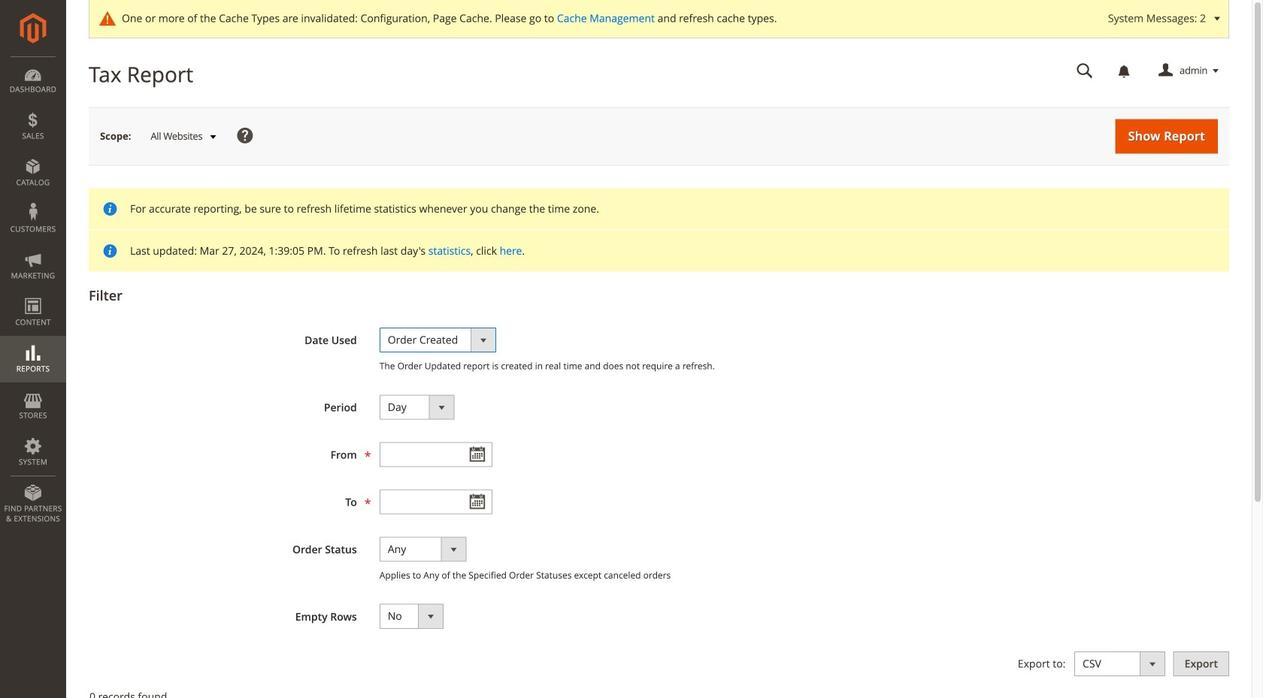Task type: locate. For each thing, give the bounding box(es) containing it.
None text field
[[380, 443, 493, 467], [380, 490, 493, 515], [380, 443, 493, 467], [380, 490, 493, 515]]

None text field
[[1067, 58, 1104, 84]]

menu bar
[[0, 56, 66, 532]]

magento admin panel image
[[20, 13, 46, 44]]



